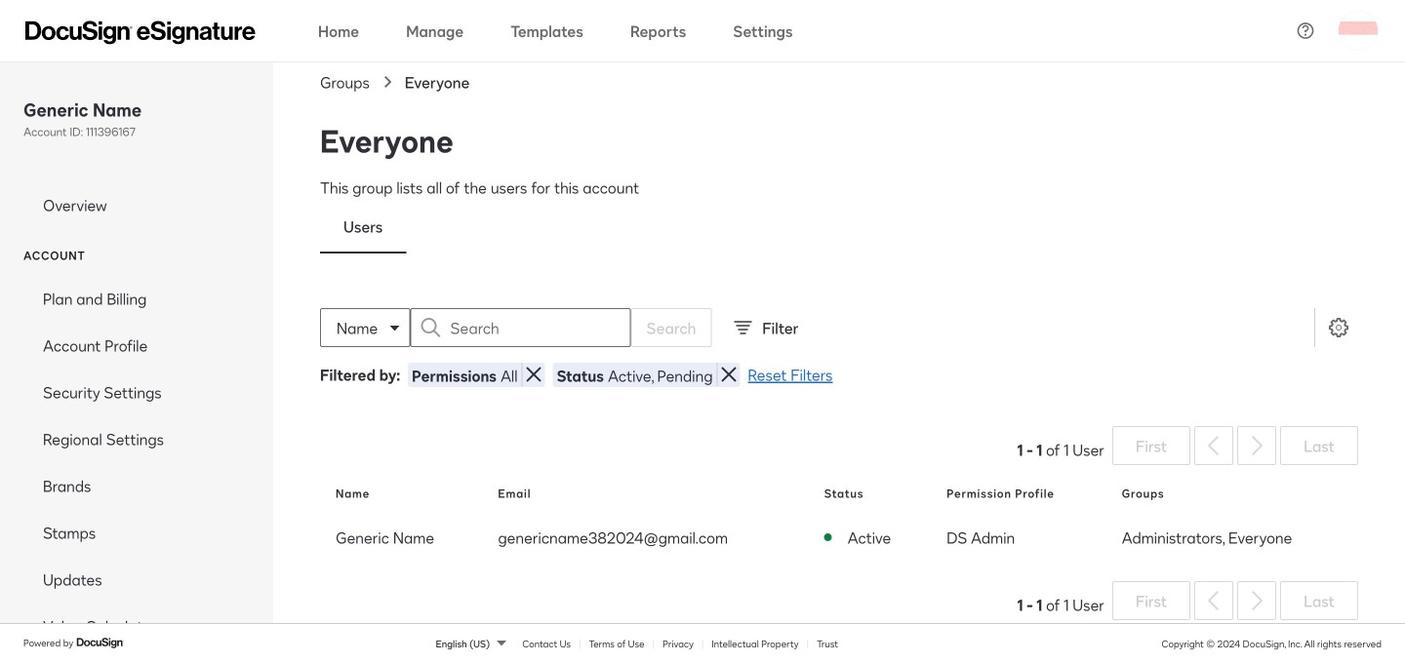 Task type: locate. For each thing, give the bounding box(es) containing it.
your uploaded profile image image
[[1339, 11, 1378, 50]]



Task type: vqa. For each thing, say whether or not it's contained in the screenshot.
DOCUSIGN image
yes



Task type: describe. For each thing, give the bounding box(es) containing it.
docusign admin image
[[25, 21, 256, 44]]

docusign image
[[76, 636, 125, 651]]

Search text field
[[451, 309, 630, 347]]

account element
[[0, 275, 273, 650]]



